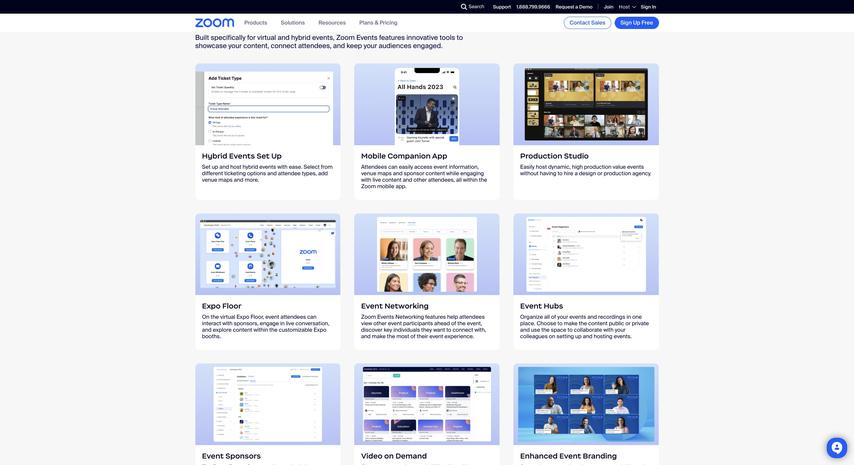 Task type: locate. For each thing, give the bounding box(es) containing it.
hybrid up more.
[[243, 163, 258, 171]]

1 vertical spatial features
[[426, 314, 446, 321]]

0 vertical spatial hybrid
[[291, 33, 311, 42]]

search image
[[461, 4, 467, 10], [461, 4, 467, 10]]

1 horizontal spatial set
[[257, 152, 270, 161]]

and inside expo floor on the virtual expo floor, event attendees can interact with sponsors, engage in live conversation, and explore content within the customizable expo booths.
[[202, 327, 212, 334]]

event inside the mobile companion app attendees can easily access event information, venue maps and sponsor content while engaging with live content and other attendees, all within the zoom mobile app.
[[434, 163, 448, 171]]

2 horizontal spatial of
[[552, 314, 557, 321]]

up right setting
[[576, 333, 582, 340]]

1 horizontal spatial within
[[463, 176, 478, 184]]

maps down hybrid
[[219, 176, 233, 184]]

1 horizontal spatial attendees
[[460, 314, 485, 321]]

other inside the mobile companion app attendees can easily access event information, venue maps and sponsor content while engaging with live content and other attendees, all within the zoom mobile app.
[[414, 176, 427, 184]]

set up options
[[257, 152, 270, 161]]

hybrid events set up set up and host hybrid events with ease. select from different ticketing options and attendee types, add venue maps and more.
[[202, 152, 333, 184]]

all down information,
[[457, 176, 462, 184]]

hybrid
[[202, 152, 227, 161]]

0 vertical spatial other
[[414, 176, 427, 184]]

hire
[[564, 170, 574, 177]]

zoom down resources
[[336, 33, 355, 42]]

space
[[551, 327, 567, 334]]

content left while
[[426, 170, 445, 177]]

zoom inside built specifically for virtual and hybrid events, zoom events features innovative tools to showcase your content, connect attendees, and keep your audiences engaged.
[[336, 33, 355, 42]]

with,
[[475, 327, 486, 334]]

of inside event hubs organize all of your events and recordings in one place. choose to make the content public or private and use the space to collaborate with your colleagues on setting up and hosting events.
[[552, 314, 557, 321]]

venue inside hybrid events set up set up and host hybrid events with ease. select from different ticketing options and attendee types, add venue maps and more.
[[202, 176, 217, 184]]

products
[[244, 19, 267, 26]]

1 attendees from the left
[[281, 314, 306, 321]]

your down the recordings
[[615, 327, 626, 334]]

hybrid down solutions
[[291, 33, 311, 42]]

connect inside built specifically for virtual and hybrid events, zoom events features innovative tools to showcase your content, connect attendees, and keep your audiences engaged.
[[271, 41, 297, 50]]

and down solutions
[[278, 33, 290, 42]]

1 horizontal spatial maps
[[378, 170, 392, 177]]

to left hire
[[558, 170, 563, 177]]

easily
[[399, 163, 413, 171]]

with inside event hubs organize all of your events and recordings in one place. choose to make the content public or private and use the space to collaborate with your colleagues on setting up and hosting events.
[[604, 327, 614, 334]]

1 vertical spatial other
[[374, 320, 387, 327]]

networking up individuals
[[396, 314, 424, 321]]

content down floor,
[[233, 327, 252, 334]]

1 vertical spatial up
[[272, 152, 282, 161]]

types,
[[302, 170, 317, 177]]

virtual right "for"
[[257, 33, 276, 42]]

make inside event networking zoom events networking features help attendees view other event participants ahead of the event, discover key individuals they want to connect with, and make the most of their event experience.
[[372, 333, 386, 340]]

event inside event hubs organize all of your events and recordings in one place. choose to make the content public or private and use the space to collaborate with your colleagues on setting up and hosting events.
[[521, 302, 542, 311]]

0 horizontal spatial up
[[212, 163, 218, 171]]

events right value
[[628, 163, 644, 171]]

access
[[415, 163, 433, 171]]

1 vertical spatial up
[[576, 333, 582, 340]]

contact sales
[[570, 19, 606, 26]]

and down view in the left bottom of the page
[[361, 333, 371, 340]]

sales
[[592, 19, 606, 26]]

or
[[598, 170, 603, 177], [626, 320, 631, 327]]

the right use
[[542, 327, 550, 334]]

live down attendees
[[373, 176, 381, 184]]

a left demo
[[576, 4, 579, 10]]

live inside expo floor on the virtual expo floor, event attendees can interact with sponsors, engage in live conversation, and explore content within the customizable expo booths.
[[286, 320, 294, 327]]

0 vertical spatial features
[[379, 33, 405, 42]]

1 vertical spatial all
[[545, 314, 550, 321]]

live inside the mobile companion app attendees can easily access event information, venue maps and sponsor content while engaging with live content and other attendees, all within the zoom mobile app.
[[373, 176, 381, 184]]

with right interact
[[223, 320, 233, 327]]

connect down help on the bottom of page
[[453, 327, 474, 334]]

venue
[[361, 170, 377, 177], [202, 176, 217, 184]]

0 vertical spatial up
[[212, 163, 218, 171]]

attendees up customizable
[[281, 314, 306, 321]]

individuals
[[394, 327, 420, 334]]

showcase
[[195, 41, 227, 50]]

sponsor
[[404, 170, 425, 177]]

discover
[[361, 327, 383, 334]]

to up specifically at the top
[[220, 13, 233, 28]]

0 vertical spatial sign
[[641, 4, 651, 10]]

0 vertical spatial up
[[634, 19, 641, 26]]

explore
[[213, 327, 232, 334]]

on inside event hubs organize all of your events and recordings in one place. choose to make the content public or private and use the space to collaborate with your colleagues on setting up and hosting events.
[[549, 333, 556, 340]]

up
[[634, 19, 641, 26], [272, 152, 282, 161]]

0 horizontal spatial attendees,
[[298, 41, 332, 50]]

events
[[308, 13, 350, 28], [357, 33, 378, 42], [229, 152, 255, 161], [378, 314, 394, 321]]

0 horizontal spatial sign
[[621, 19, 632, 26]]

or inside production studio easily host dynamic, high production value events without having to hire a design or production agency.
[[598, 170, 603, 177]]

request a demo link
[[556, 4, 593, 10]]

0 horizontal spatial expo
[[202, 302, 221, 311]]

expo floor background image
[[195, 214, 341, 296]]

1 horizontal spatial all
[[545, 314, 550, 321]]

within inside expo floor on the virtual expo floor, event attendees can interact with sponsors, engage in live conversation, and explore content within the customizable expo booths.
[[254, 327, 268, 334]]

of down hubs at the right
[[552, 314, 557, 321]]

1 vertical spatial on
[[385, 452, 394, 461]]

event up view in the left bottom of the page
[[361, 302, 383, 311]]

event organizer screen image
[[514, 214, 659, 296]]

1 vertical spatial a
[[575, 170, 578, 177]]

on left setting
[[549, 333, 556, 340]]

event down app
[[434, 163, 448, 171]]

and down 'easily'
[[403, 176, 413, 184]]

and right options
[[267, 170, 277, 177]]

events up ticketing
[[229, 152, 255, 161]]

0 horizontal spatial connect
[[271, 41, 297, 50]]

0 horizontal spatial other
[[374, 320, 387, 327]]

and
[[278, 33, 290, 42], [333, 41, 345, 50], [220, 163, 229, 171], [267, 170, 277, 177], [393, 170, 403, 177], [234, 176, 244, 184], [403, 176, 413, 184], [588, 314, 597, 321], [202, 327, 212, 334], [521, 327, 530, 334], [361, 333, 371, 340], [583, 333, 593, 340]]

events inside built specifically for virtual and hybrid events, zoom events features innovative tools to showcase your content, connect attendees, and keep your audiences engaged.
[[357, 33, 378, 42]]

content,
[[244, 41, 269, 50]]

to
[[220, 13, 233, 28], [457, 33, 463, 42], [558, 170, 563, 177], [558, 320, 563, 327], [447, 327, 452, 334], [568, 327, 573, 334]]

built specifically for virtual and hybrid events, zoom events features innovative tools to showcase your content, connect attendees, and keep your audiences engaged.
[[195, 33, 463, 50]]

can left 'easily'
[[389, 163, 398, 171]]

attendees inside event networking zoom events networking features help attendees view other event participants ahead of the event, discover key individuals they want to connect with, and make the most of their event experience.
[[460, 314, 485, 321]]

1 horizontal spatial host
[[536, 163, 547, 171]]

0 horizontal spatial virtual
[[220, 314, 235, 321]]

events left attendee
[[260, 163, 276, 171]]

0 vertical spatial live
[[373, 176, 381, 184]]

join
[[604, 4, 614, 10]]

0 horizontal spatial of
[[411, 333, 416, 340]]

the right while
[[479, 176, 488, 184]]

events inside production studio easily host dynamic, high production value events without having to hire a design or production agency.
[[628, 163, 644, 171]]

one
[[633, 314, 642, 321]]

they
[[422, 327, 432, 334]]

events.
[[614, 333, 632, 340]]

solutions
[[281, 19, 305, 26]]

other down access
[[414, 176, 427, 184]]

1 horizontal spatial of
[[452, 320, 457, 327]]

in right engage
[[280, 320, 285, 327]]

within
[[463, 176, 478, 184], [254, 327, 268, 334]]

0 horizontal spatial maps
[[219, 176, 233, 184]]

to inside event networking zoom events networking features help attendees view other event participants ahead of the event, discover key individuals they want to connect with, and make the most of their event experience.
[[447, 327, 452, 334]]

maps
[[378, 170, 392, 177], [219, 176, 233, 184]]

1 vertical spatial live
[[286, 320, 294, 327]]

hubs
[[544, 302, 564, 311]]

1 horizontal spatial in
[[627, 314, 632, 321]]

attendees up with,
[[460, 314, 485, 321]]

1 horizontal spatial connect
[[453, 327, 474, 334]]

attendees, down access
[[428, 176, 455, 184]]

networking
[[385, 302, 429, 311], [396, 314, 424, 321]]

demo
[[580, 4, 593, 10]]

1 vertical spatial attendees,
[[428, 176, 455, 184]]

of
[[552, 314, 557, 321], [452, 320, 457, 327], [411, 333, 416, 340]]

attendee
[[278, 170, 301, 177]]

1 vertical spatial expo
[[237, 314, 249, 321]]

expo left floor,
[[237, 314, 249, 321]]

sign down the host dropdown button
[[621, 19, 632, 26]]

0 horizontal spatial set
[[202, 163, 211, 171]]

events inside event hubs organize all of your events and recordings in one place. choose to make the content public or private and use the space to collaborate with your colleagues on setting up and hosting events.
[[570, 314, 587, 321]]

video
[[361, 452, 383, 461]]

0 horizontal spatial within
[[254, 327, 268, 334]]

sign up free
[[621, 19, 654, 26]]

sign
[[641, 4, 651, 10], [621, 19, 632, 26]]

1 horizontal spatial or
[[626, 320, 631, 327]]

hybrid event image
[[195, 63, 341, 145]]

zoom inside event networking zoom events networking features help attendees view other event participants ahead of the event, discover key individuals they want to connect with, and make the most of their event experience.
[[361, 314, 376, 321]]

0 vertical spatial on
[[549, 333, 556, 340]]

make inside event hubs organize all of your events and recordings in one place. choose to make the content public or private and use the space to collaborate with your colleagues on setting up and hosting events.
[[564, 320, 578, 327]]

content inside expo floor on the virtual expo floor, event attendees can interact with sponsors, engage in live conversation, and explore content within the customizable expo booths.
[[233, 327, 252, 334]]

interact
[[202, 320, 221, 327]]

attendees, inside built specifically for virtual and hybrid events, zoom events features innovative tools to showcase your content, connect attendees, and keep your audiences engaged.
[[298, 41, 332, 50]]

1 vertical spatial connect
[[453, 327, 474, 334]]

0 horizontal spatial features
[[379, 33, 405, 42]]

with down the recordings
[[604, 327, 614, 334]]

engaging
[[461, 170, 484, 177]]

in left one
[[627, 314, 632, 321]]

&
[[375, 19, 379, 26]]

on right video
[[385, 452, 394, 461]]

in
[[627, 314, 632, 321], [280, 320, 285, 327]]

1 vertical spatial networking
[[396, 314, 424, 321]]

0 horizontal spatial host
[[230, 163, 241, 171]]

connect
[[271, 41, 297, 50], [453, 327, 474, 334]]

set down hybrid
[[202, 163, 211, 171]]

0 horizontal spatial on
[[385, 452, 394, 461]]

within down information,
[[463, 176, 478, 184]]

expo right customizable
[[314, 327, 327, 334]]

with down attendees
[[361, 176, 372, 184]]

a right hire
[[575, 170, 578, 177]]

0 horizontal spatial in
[[280, 320, 285, 327]]

attendees, inside the mobile companion app attendees can easily access event information, venue maps and sponsor content while engaging with live content and other attendees, all within the zoom mobile app.
[[428, 176, 455, 184]]

0 vertical spatial can
[[389, 163, 398, 171]]

most
[[397, 333, 410, 340]]

event for event hubs organize all of your events and recordings in one place. choose to make the content public or private and use the space to collaborate with your colleagues on setting up and hosting events.
[[521, 302, 542, 311]]

get to know zoom events
[[195, 13, 350, 28]]

0 vertical spatial attendees,
[[298, 41, 332, 50]]

more.
[[245, 176, 259, 184]]

0 horizontal spatial can
[[307, 314, 317, 321]]

1 horizontal spatial other
[[414, 176, 427, 184]]

attendees inside expo floor on the virtual expo floor, event attendees can interact with sponsors, engage in live conversation, and explore content within the customizable expo booths.
[[281, 314, 306, 321]]

attendees, down resources
[[298, 41, 332, 50]]

0 horizontal spatial make
[[372, 333, 386, 340]]

expo
[[202, 302, 221, 311], [237, 314, 249, 321], [314, 327, 327, 334]]

collaborate
[[574, 327, 603, 334]]

networking up participants
[[385, 302, 429, 311]]

app
[[432, 152, 448, 161]]

and left more.
[[234, 176, 244, 184]]

resources
[[319, 19, 346, 26]]

1 vertical spatial hybrid
[[243, 163, 258, 171]]

sponsors,
[[234, 320, 259, 327]]

can up customizable
[[307, 314, 317, 321]]

event for event sponsors
[[202, 452, 224, 461]]

1 horizontal spatial events
[[570, 314, 587, 321]]

0 horizontal spatial hybrid
[[243, 163, 258, 171]]

content up hosting
[[589, 320, 608, 327]]

1 horizontal spatial live
[[373, 176, 381, 184]]

1 horizontal spatial up
[[634, 19, 641, 26]]

2 horizontal spatial expo
[[314, 327, 327, 334]]

venue down hybrid
[[202, 176, 217, 184]]

0 horizontal spatial all
[[457, 176, 462, 184]]

in inside event hubs organize all of your events and recordings in one place. choose to make the content public or private and use the space to collaborate with your colleagues on setting up and hosting events.
[[627, 314, 632, 321]]

or left one
[[626, 320, 631, 327]]

sponsors
[[226, 452, 261, 461]]

expo up on on the left bottom of the page
[[202, 302, 221, 311]]

1 host from the left
[[230, 163, 241, 171]]

1 horizontal spatial hybrid
[[291, 33, 311, 42]]

maps inside the mobile companion app attendees can easily access event information, venue maps and sponsor content while engaging with live content and other attendees, all within the zoom mobile app.
[[378, 170, 392, 177]]

or right design
[[598, 170, 603, 177]]

0 horizontal spatial or
[[598, 170, 603, 177]]

sign left in
[[641, 4, 651, 10]]

2 host from the left
[[536, 163, 547, 171]]

0 vertical spatial connect
[[271, 41, 297, 50]]

and down on on the left bottom of the page
[[202, 327, 212, 334]]

up up attendee
[[272, 152, 282, 161]]

event up organize
[[521, 302, 542, 311]]

1 vertical spatial sign
[[621, 19, 632, 26]]

up left free
[[634, 19, 641, 26]]

the
[[479, 176, 488, 184], [211, 314, 219, 321], [458, 320, 466, 327], [579, 320, 588, 327], [270, 327, 278, 334], [542, 327, 550, 334], [387, 333, 395, 340]]

other
[[414, 176, 427, 184], [374, 320, 387, 327]]

0 vertical spatial virtual
[[257, 33, 276, 42]]

up inside sign up free link
[[634, 19, 641, 26]]

maps up the mobile
[[378, 170, 392, 177]]

a inside production studio easily host dynamic, high production value events without having to hire a design or production agency.
[[575, 170, 578, 177]]

event right floor,
[[266, 314, 279, 321]]

1 horizontal spatial make
[[564, 320, 578, 327]]

zoom logo image
[[195, 19, 234, 27]]

event inside expo floor on the virtual expo floor, event attendees can interact with sponsors, engage in live conversation, and explore content within the customizable expo booths.
[[266, 314, 279, 321]]

set
[[257, 152, 270, 161], [202, 163, 211, 171]]

0 vertical spatial make
[[564, 320, 578, 327]]

features up the want
[[426, 314, 446, 321]]

1 horizontal spatial venue
[[361, 170, 377, 177]]

with inside expo floor on the virtual expo floor, event attendees can interact with sponsors, engage in live conversation, and explore content within the customizable expo booths.
[[223, 320, 233, 327]]

of left their at the bottom of the page
[[411, 333, 416, 340]]

1 vertical spatial make
[[372, 333, 386, 340]]

venue down mobile
[[361, 170, 377, 177]]

zoom
[[271, 13, 305, 28], [336, 33, 355, 42], [361, 183, 376, 190], [361, 314, 376, 321]]

production right high
[[585, 163, 612, 171]]

sign for sign in
[[641, 4, 651, 10]]

branding
[[583, 452, 617, 461]]

participants
[[403, 320, 433, 327]]

virtual
[[257, 33, 276, 42], [220, 314, 235, 321]]

events up key
[[378, 314, 394, 321]]

1 horizontal spatial can
[[389, 163, 398, 171]]

None search field
[[436, 1, 463, 12]]

your left "for"
[[229, 41, 242, 50]]

of right the ahead
[[452, 320, 457, 327]]

1 horizontal spatial expo
[[237, 314, 249, 321]]

to right tools
[[457, 33, 463, 42]]

0 horizontal spatial attendees
[[281, 314, 306, 321]]

to right the want
[[447, 327, 452, 334]]

2 horizontal spatial events
[[628, 163, 644, 171]]

event
[[434, 163, 448, 171], [266, 314, 279, 321], [388, 320, 402, 327], [430, 333, 444, 340]]

event left sponsors
[[202, 452, 224, 461]]

all down hubs at the right
[[545, 314, 550, 321]]

pricing
[[380, 19, 398, 26]]

know
[[236, 13, 268, 28]]

1 vertical spatial can
[[307, 314, 317, 321]]

0 horizontal spatial up
[[272, 152, 282, 161]]

events down the plans
[[357, 33, 378, 42]]

zoom up discover
[[361, 314, 376, 321]]

1 horizontal spatial on
[[549, 333, 556, 340]]

2 vertical spatial expo
[[314, 327, 327, 334]]

1 vertical spatial virtual
[[220, 314, 235, 321]]

in inside expo floor on the virtual expo floor, event attendees can interact with sponsors, engage in live conversation, and explore content within the customizable expo booths.
[[280, 320, 285, 327]]

can
[[389, 163, 398, 171], [307, 314, 317, 321]]

1 horizontal spatial virtual
[[257, 33, 276, 42]]

other right view in the left bottom of the page
[[374, 320, 387, 327]]

0 horizontal spatial venue
[[202, 176, 217, 184]]

1 horizontal spatial up
[[576, 333, 582, 340]]

host left options
[[230, 163, 241, 171]]

join link
[[604, 4, 614, 10]]

specifically
[[211, 33, 246, 42]]

2 attendees from the left
[[460, 314, 485, 321]]

1 vertical spatial within
[[254, 327, 268, 334]]

1 vertical spatial or
[[626, 320, 631, 327]]

event,
[[467, 320, 482, 327]]

within down floor,
[[254, 327, 268, 334]]

0 horizontal spatial live
[[286, 320, 294, 327]]

to right choose
[[558, 320, 563, 327]]

make down view in the left bottom of the page
[[372, 333, 386, 340]]

0 vertical spatial or
[[598, 170, 603, 177]]

and up collaborate
[[588, 314, 597, 321]]

virtual down floor
[[220, 314, 235, 321]]

search
[[469, 3, 485, 10]]

0 horizontal spatial events
[[260, 163, 276, 171]]

production
[[585, 163, 612, 171], [604, 170, 632, 177]]

request
[[556, 4, 575, 10]]

in
[[653, 4, 657, 10]]

0 vertical spatial all
[[457, 176, 462, 184]]

1 horizontal spatial attendees,
[[428, 176, 455, 184]]

make up setting
[[564, 320, 578, 327]]

virtual inside expo floor on the virtual expo floor, event attendees can interact with sponsors, engage in live conversation, and explore content within the customizable expo booths.
[[220, 314, 235, 321]]

all inside the mobile companion app attendees can easily access event information, venue maps and sponsor content while engaging with live content and other attendees, all within the zoom mobile app.
[[457, 176, 462, 184]]

1 horizontal spatial sign
[[641, 4, 651, 10]]

0 vertical spatial within
[[463, 176, 478, 184]]

the right on on the left bottom of the page
[[211, 314, 219, 321]]

event inside event networking zoom events networking features help attendees view other event participants ahead of the event, discover key individuals they want to connect with, and make the most of their event experience.
[[361, 302, 383, 311]]

1 horizontal spatial features
[[426, 314, 446, 321]]

features inside event networking zoom events networking features help attendees view other event participants ahead of the event, discover key individuals they want to connect with, and make the most of their event experience.
[[426, 314, 446, 321]]

dynamic,
[[549, 163, 571, 171]]

with left ease.
[[278, 163, 288, 171]]



Task type: vqa. For each thing, say whether or not it's contained in the screenshot.


Task type: describe. For each thing, give the bounding box(es) containing it.
production studio easily host dynamic, high production value events without having to hire a design or production agency.
[[521, 152, 652, 177]]

content down 'easily'
[[383, 176, 402, 184]]

production left agency.
[[604, 170, 632, 177]]

demand
[[396, 452, 427, 461]]

ticketing
[[225, 170, 246, 177]]

engage
[[260, 320, 279, 327]]

content inside event hubs organize all of your events and recordings in one place. choose to make the content public or private and use the space to collaborate with your colleagues on setting up and hosting events.
[[589, 320, 608, 327]]

connect inside event networking zoom events networking features help attendees view other event participants ahead of the event, discover key individuals they want to connect with, and make the most of their event experience.
[[453, 327, 474, 334]]

attendees
[[361, 163, 387, 171]]

hybrid inside built specifically for virtual and hybrid events, zoom events features innovative tools to showcase your content, connect attendees, and keep your audiences engaged.
[[291, 33, 311, 42]]

resources button
[[319, 19, 346, 26]]

0 vertical spatial set
[[257, 152, 270, 161]]

event sponsors
[[202, 452, 261, 461]]

key
[[384, 327, 392, 334]]

products button
[[244, 19, 267, 26]]

up inside hybrid events set up set up and host hybrid events with ease. select from different ticketing options and attendee types, add venue maps and more.
[[272, 152, 282, 161]]

booths.
[[202, 333, 221, 340]]

select
[[304, 163, 320, 171]]

different
[[202, 170, 223, 177]]

your up space
[[558, 314, 569, 321]]

or inside event hubs organize all of your events and recordings in one place. choose to make the content public or private and use the space to collaborate with your colleagues on setting up and hosting events.
[[626, 320, 631, 327]]

to inside built specifically for virtual and hybrid events, zoom events features innovative tools to showcase your content, connect attendees, and keep your audiences engaged.
[[457, 33, 463, 42]]

place.
[[521, 320, 536, 327]]

the left "event,"
[[458, 320, 466, 327]]

with inside the mobile companion app attendees can easily access event information, venue maps and sponsor content while engaging with live content and other attendees, all within the zoom mobile app.
[[361, 176, 372, 184]]

video on demand
[[361, 452, 427, 461]]

the left most
[[387, 333, 395, 340]]

conversation,
[[296, 320, 330, 327]]

to right space
[[568, 327, 573, 334]]

sign for sign up free
[[621, 19, 632, 26]]

venue inside the mobile companion app attendees can easily access event information, venue maps and sponsor content while engaging with live content and other attendees, all within the zoom mobile app.
[[361, 170, 377, 177]]

and left use
[[521, 327, 530, 334]]

floor
[[222, 302, 242, 311]]

companion
[[388, 152, 431, 161]]

tools
[[440, 33, 455, 42]]

sign in link
[[641, 4, 657, 10]]

event left branding
[[560, 452, 582, 461]]

and left hosting
[[583, 333, 593, 340]]

and down hybrid
[[220, 163, 229, 171]]

can inside expo floor on the virtual expo floor, event attendees can interact with sponsors, engage in live conversation, and explore content within the customizable expo booths.
[[307, 314, 317, 321]]

without
[[521, 170, 539, 177]]

other inside event networking zoom events networking features help attendees view other event participants ahead of the event, discover key individuals they want to connect with, and make the most of their event experience.
[[374, 320, 387, 327]]

support
[[494, 4, 511, 10]]

up inside hybrid events set up set up and host hybrid events with ease. select from different ticketing options and attendee types, add venue maps and more.
[[212, 163, 218, 171]]

and up app.
[[393, 170, 403, 177]]

contact sales link
[[564, 17, 612, 29]]

host button
[[619, 4, 636, 10]]

audiences
[[379, 41, 412, 50]]

event hubs organize all of your events and recordings in one place. choose to make the content public or private and use the space to collaborate with your colleagues on setting up and hosting events.
[[521, 302, 649, 340]]

mobile companion app image
[[355, 63, 500, 145]]

the left customizable
[[270, 327, 278, 334]]

choose
[[537, 320, 557, 327]]

free
[[642, 19, 654, 26]]

while
[[447, 170, 459, 177]]

network of people image
[[355, 214, 500, 296]]

setting
[[557, 333, 574, 340]]

maps inside hybrid events set up set up and host hybrid events with ease. select from different ticketing options and attendee types, add venue maps and more.
[[219, 176, 233, 184]]

experience.
[[445, 333, 474, 340]]

expo floor on the virtual expo floor, event attendees can interact with sponsors, engage in live conversation, and explore content within the customizable expo booths.
[[202, 302, 330, 340]]

sign in
[[641, 4, 657, 10]]

event right their at the bottom of the page
[[430, 333, 444, 340]]

1.888.799.9666 link
[[517, 4, 551, 10]]

events inside hybrid events set up set up and host hybrid events with ease. select from different ticketing options and attendee types, add venue maps and more.
[[260, 163, 276, 171]]

events up events,
[[308, 13, 350, 28]]

organize
[[521, 314, 543, 321]]

support link
[[494, 4, 511, 10]]

event for event networking zoom events networking features help attendees view other event participants ahead of the event, discover key individuals they want to connect with, and make the most of their event experience.
[[361, 302, 383, 311]]

sign up free link
[[615, 17, 659, 29]]

solutions button
[[281, 19, 305, 26]]

value
[[613, 163, 626, 171]]

high
[[572, 163, 583, 171]]

zoom right products
[[271, 13, 305, 28]]

add
[[318, 170, 328, 177]]

1 vertical spatial set
[[202, 163, 211, 171]]

agency.
[[633, 170, 652, 177]]

built
[[195, 33, 209, 42]]

view
[[361, 320, 372, 327]]

studio
[[564, 152, 589, 161]]

1.888.799.9666
[[517, 4, 551, 10]]

the inside the mobile companion app attendees can easily access event information, venue maps and sponsor content while engaging with live content and other attendees, all within the zoom mobile app.
[[479, 176, 488, 184]]

plans
[[360, 19, 374, 26]]

private
[[632, 320, 649, 327]]

help
[[448, 314, 458, 321]]

with inside hybrid events set up set up and host hybrid events with ease. select from different ticketing options and attendee types, add venue maps and more.
[[278, 163, 288, 171]]

production studio image
[[514, 63, 659, 145]]

and inside event networking zoom events networking features help attendees view other event participants ahead of the event, discover key individuals they want to connect with, and make the most of their event experience.
[[361, 333, 371, 340]]

mobile
[[378, 183, 395, 190]]

mobile companion app attendees can easily access event information, venue maps and sponsor content while engaging with live content and other attendees, all within the zoom mobile app.
[[361, 152, 488, 190]]

use
[[531, 327, 541, 334]]

plans & pricing link
[[360, 19, 398, 26]]

zoom inside the mobile companion app attendees can easily access event information, venue maps and sponsor content while engaging with live content and other attendees, all within the zoom mobile app.
[[361, 183, 376, 190]]

panel zoom speakers image
[[514, 364, 659, 446]]

request a demo
[[556, 4, 593, 10]]

sponsors screen image
[[195, 364, 341, 446]]

screen of video's image
[[355, 364, 500, 446]]

their
[[417, 333, 428, 340]]

can inside the mobile companion app attendees can easily access event information, venue maps and sponsor content while engaging with live content and other attendees, all within the zoom mobile app.
[[389, 163, 398, 171]]

host inside hybrid events set up set up and host hybrid events with ease. select from different ticketing options and attendee types, add venue maps and more.
[[230, 163, 241, 171]]

ease.
[[289, 163, 303, 171]]

engaged.
[[413, 41, 443, 50]]

plans & pricing
[[360, 19, 398, 26]]

event up most
[[388, 320, 402, 327]]

hybrid inside hybrid events set up set up and host hybrid events with ease. select from different ticketing options and attendee types, add venue maps and more.
[[243, 163, 258, 171]]

0 vertical spatial a
[[576, 4, 579, 10]]

public
[[609, 320, 625, 327]]

0 vertical spatial networking
[[385, 302, 429, 311]]

production
[[521, 152, 563, 161]]

events,
[[312, 33, 335, 42]]

events inside hybrid events set up set up and host hybrid events with ease. select from different ticketing options and attendee types, add venue maps and more.
[[229, 152, 255, 161]]

innovative
[[407, 33, 438, 42]]

ahead
[[435, 320, 450, 327]]

all inside event hubs organize all of your events and recordings in one place. choose to make the content public or private and use the space to collaborate with your colleagues on setting up and hosting events.
[[545, 314, 550, 321]]

having
[[540, 170, 557, 177]]

up inside event hubs organize all of your events and recordings in one place. choose to make the content public or private and use the space to collaborate with your colleagues on setting up and hosting events.
[[576, 333, 582, 340]]

keep
[[347, 41, 362, 50]]

easily
[[521, 163, 535, 171]]

host inside production studio easily host dynamic, high production value events without having to hire a design or production agency.
[[536, 163, 547, 171]]

your right keep
[[364, 41, 377, 50]]

virtual inside built specifically for virtual and hybrid events, zoom events features innovative tools to showcase your content, connect attendees, and keep your audiences engaged.
[[257, 33, 276, 42]]

event networking zoom events networking features help attendees view other event participants ahead of the event, discover key individuals they want to connect with, and make the most of their event experience.
[[361, 302, 486, 340]]

within inside the mobile companion app attendees can easily access event information, venue maps and sponsor content while engaging with live content and other attendees, all within the zoom mobile app.
[[463, 176, 478, 184]]

from
[[321, 163, 333, 171]]

and left keep
[[333, 41, 345, 50]]

events inside event networking zoom events networking features help attendees view other event participants ahead of the event, discover key individuals they want to connect with, and make the most of their event experience.
[[378, 314, 394, 321]]

the right space
[[579, 320, 588, 327]]

enhanced event branding
[[521, 452, 617, 461]]

for
[[247, 33, 256, 42]]

0 vertical spatial expo
[[202, 302, 221, 311]]

contact
[[570, 19, 590, 26]]

to inside production studio easily host dynamic, high production value events without having to hire a design or production agency.
[[558, 170, 563, 177]]

floor,
[[251, 314, 264, 321]]

get
[[195, 13, 217, 28]]

features inside built specifically for virtual and hybrid events, zoom events features innovative tools to showcase your content, connect attendees, and keep your audiences engaged.
[[379, 33, 405, 42]]



